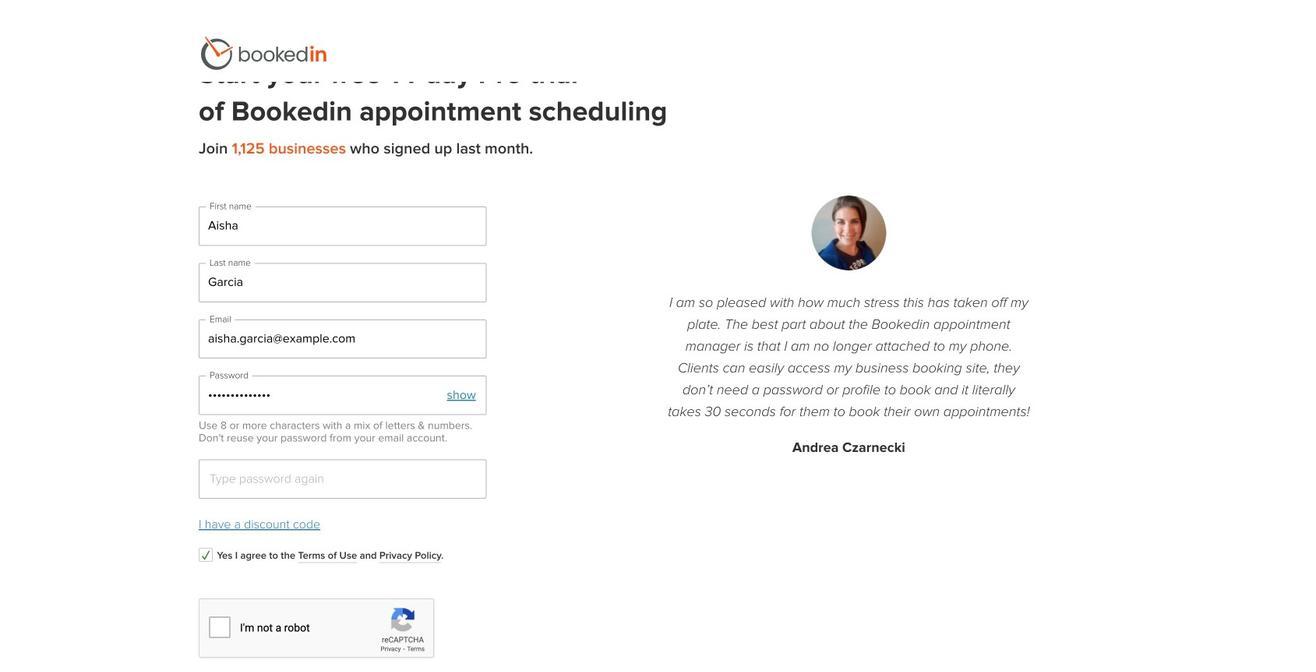 Task type: vqa. For each thing, say whether or not it's contained in the screenshot.
Password password field
yes



Task type: locate. For each thing, give the bounding box(es) containing it.
Password password field
[[199, 376, 487, 415]]

Last name text field
[[199, 263, 487, 302]]

bookedin appointment scheduling image
[[199, 37, 329, 70]]

Type password again password field
[[199, 460, 487, 499]]

andrea czarnecki bookedin review image
[[812, 196, 887, 271]]



Task type: describe. For each thing, give the bounding box(es) containing it.
Email email field
[[199, 320, 487, 359]]

First name text field
[[199, 207, 487, 246]]



